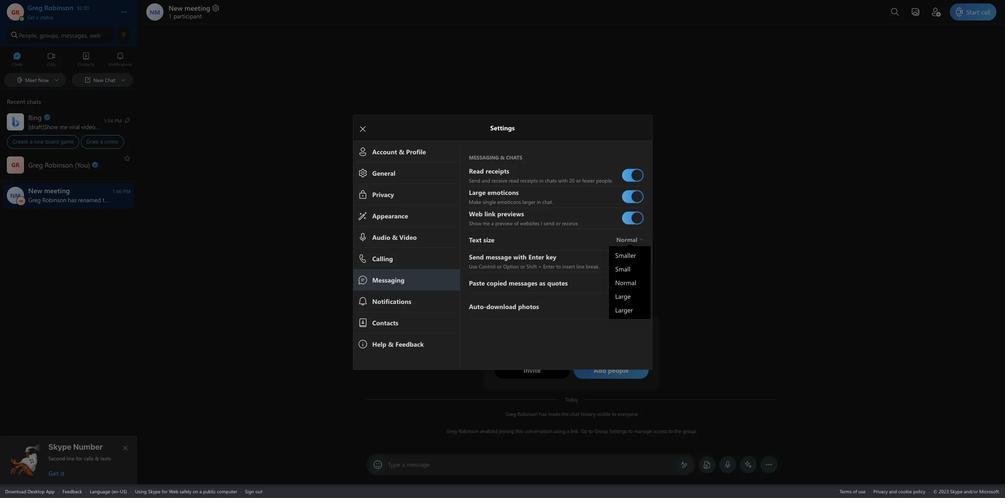 Task type: vqa. For each thing, say whether or not it's contained in the screenshot.
second line for calls & texts
yes



Task type: describe. For each thing, give the bounding box(es) containing it.
line inside messaging dialog
[[577, 263, 585, 270]]

[draft]show
[[28, 123, 58, 131]]

privacy and cookie policy link
[[874, 489, 926, 495]]

to right visible
[[612, 411, 617, 418]]

everyone
[[618, 411, 638, 418]]

sign out link
[[245, 489, 263, 495]]

people,
[[19, 31, 38, 39]]

of inside messaging dialog
[[514, 220, 519, 227]]

app
[[46, 489, 55, 495]]

viral
[[69, 123, 80, 131]]

chat
[[570, 411, 580, 418]]

draw
[[87, 139, 99, 145]]

+
[[538, 263, 542, 270]]

0 horizontal spatial on
[[99, 123, 106, 131]]

a inside button
[[36, 14, 39, 21]]

1 vertical spatial on
[[193, 489, 198, 495]]

web
[[90, 31, 101, 39]]

set a status
[[27, 14, 53, 21]]

texts
[[100, 456, 111, 462]]

make single emoticons larger in chat.
[[469, 199, 553, 206]]

joining
[[499, 428, 514, 435]]

history
[[581, 411, 596, 418]]

public
[[203, 489, 216, 495]]

fewer
[[583, 177, 595, 184]]

go
[[581, 428, 587, 435]]

comic
[[104, 139, 119, 145]]

a left new
[[30, 139, 33, 145]]

computer
[[217, 489, 237, 495]]

make
[[469, 199, 481, 206]]

us)
[[120, 489, 127, 495]]

1 vertical spatial in
[[537, 199, 541, 206]]

group
[[595, 428, 608, 435]]

and for privacy
[[890, 489, 898, 495]]

for for calls
[[76, 456, 82, 462]]

or right 20
[[576, 177, 581, 184]]

a right type
[[402, 461, 405, 469]]

messaging dialog
[[353, 115, 665, 370]]

groups,
[[40, 31, 59, 39]]

terms
[[840, 489, 852, 495]]

sign out
[[245, 489, 263, 495]]

Large emoticons, Make single emoticons larger in chat. checkbox
[[622, 187, 644, 207]]

settings
[[610, 428, 627, 435]]

feedback
[[62, 489, 82, 495]]

larger
[[523, 199, 536, 206]]

control
[[479, 263, 496, 270]]

insert
[[563, 263, 575, 270]]

terms of use
[[840, 489, 866, 495]]

websites
[[520, 220, 540, 227]]

using skype for web safely on a public computer link
[[135, 489, 237, 495]]

shift
[[527, 263, 537, 270]]

greg for greg robinson enabled joining this conversation using a link. go to group settings to manage access to the group.
[[447, 428, 457, 435]]

send and receive read receipts in chats with 20 or fewer people.
[[469, 177, 613, 184]]

me for a
[[483, 220, 490, 227]]

enter
[[543, 263, 555, 270]]

message
[[407, 461, 430, 469]]

Type a message text field
[[389, 461, 674, 470]]

people, groups, messages, web button
[[7, 27, 113, 43]]

to right access
[[669, 428, 673, 435]]

preview
[[495, 220, 513, 227]]

this
[[516, 428, 523, 435]]

or right the send
[[556, 220, 561, 227]]

single
[[483, 199, 496, 206]]

receive.
[[562, 220, 579, 227]]

0 vertical spatial the
[[562, 411, 569, 418]]

or left option
[[497, 263, 502, 270]]

visible
[[597, 411, 611, 418]]

messages,
[[61, 31, 88, 39]]

policy
[[914, 489, 926, 495]]

people, groups, messages, web
[[19, 31, 101, 39]]

game
[[60, 139, 74, 145]]

break.
[[586, 263, 600, 270]]

it
[[60, 470, 64, 478]]

download
[[5, 489, 26, 495]]

new meeting button
[[169, 3, 220, 12]]

option
[[503, 263, 519, 270]]

using
[[554, 428, 566, 435]]

a left link.
[[567, 428, 569, 435]]

robinson for has made the chat history visible to everyone
[[518, 411, 538, 418]]

greg robinson enabled joining this conversation using a link. go to group settings to manage access to the group.
[[447, 428, 697, 435]]

status
[[40, 14, 53, 21]]

Paste copied messages as quotes checkbox
[[622, 273, 644, 293]]

sign
[[245, 489, 254, 495]]

manage
[[634, 428, 652, 435]]



Task type: locate. For each thing, give the bounding box(es) containing it.
0 horizontal spatial and
[[482, 177, 490, 184]]

a right 'set'
[[36, 14, 39, 21]]

greg for greg robinson has made the chat history visible to everyone
[[506, 411, 516, 418]]

get it
[[48, 470, 64, 478]]

draw a comic
[[87, 139, 119, 145]]

language (en-us) link
[[90, 489, 127, 495]]

Auto-download photos checkbox
[[622, 297, 644, 316]]

and
[[482, 177, 490, 184], [890, 489, 898, 495]]

chat.
[[543, 199, 553, 206]]

get
[[48, 470, 59, 478]]

20
[[569, 177, 575, 184]]

1 vertical spatial me
[[483, 220, 490, 227]]

Read receipts, Send and receive read receipts in chats with 20 or fewer people. checkbox
[[622, 166, 644, 185]]

videos
[[81, 123, 98, 131]]

of
[[514, 220, 519, 227], [854, 489, 858, 495]]

skype number
[[48, 443, 103, 452]]

0 vertical spatial on
[[99, 123, 106, 131]]

greg
[[506, 411, 516, 418], [447, 428, 457, 435]]

0 horizontal spatial line
[[67, 456, 75, 462]]

safely
[[180, 489, 192, 495]]

type a message
[[388, 461, 430, 469]]

group.
[[683, 428, 697, 435]]

to right "go"
[[589, 428, 593, 435]]

the
[[562, 411, 569, 418], [675, 428, 682, 435]]

[draft]show me viral videos on tiktok
[[28, 123, 124, 131]]

to right enter at the right of page
[[556, 263, 561, 270]]

use
[[469, 263, 477, 270]]

me inside dialog
[[483, 220, 490, 227]]

skype right the using
[[148, 489, 161, 495]]

read
[[509, 177, 519, 184]]

0 horizontal spatial robinson
[[458, 428, 479, 435]]

0 horizontal spatial for
[[76, 456, 82, 462]]

the left the group.
[[675, 428, 682, 435]]

1 horizontal spatial for
[[162, 489, 168, 495]]

access
[[653, 428, 667, 435]]

tab list
[[0, 48, 137, 72]]

robinson for enabled joining this conversation using a link. go to group settings to manage access to the group.
[[458, 428, 479, 435]]

line down "skype number"
[[67, 456, 75, 462]]

0 horizontal spatial of
[[514, 220, 519, 227]]

with
[[558, 177, 568, 184]]

(en-
[[112, 489, 120, 495]]

create a new board game
[[12, 139, 74, 145]]

desktop
[[28, 489, 45, 495]]

set a status button
[[27, 12, 112, 21]]

0 vertical spatial for
[[76, 456, 82, 462]]

1 vertical spatial robinson
[[458, 428, 479, 435]]

0 vertical spatial and
[[482, 177, 490, 184]]

1 vertical spatial of
[[854, 489, 858, 495]]

tiktok
[[108, 123, 124, 131]]

download desktop app link
[[5, 489, 55, 495]]

cookie
[[899, 489, 913, 495]]

of right preview
[[514, 220, 519, 227]]

board
[[45, 139, 59, 145]]

web
[[169, 489, 179, 495]]

robinson left enabled
[[458, 428, 479, 435]]

Send message with Enter key, Use Control or Option or Shift + Enter to insert line break. checkbox
[[622, 252, 644, 271]]

skype
[[48, 443, 71, 452], [148, 489, 161, 495]]

1 horizontal spatial robinson
[[518, 411, 538, 418]]

use
[[859, 489, 866, 495]]

1 vertical spatial for
[[162, 489, 168, 495]]

0 vertical spatial greg
[[506, 411, 516, 418]]

robinson
[[518, 411, 538, 418], [458, 428, 479, 435]]

a
[[36, 14, 39, 21], [30, 139, 33, 145], [100, 139, 103, 145], [491, 220, 494, 227], [567, 428, 569, 435], [402, 461, 405, 469], [200, 489, 202, 495]]

skype number element
[[7, 443, 131, 478]]

on right safely
[[193, 489, 198, 495]]

new meeting
[[169, 3, 210, 12]]

has
[[539, 411, 547, 418]]

&
[[95, 456, 99, 462]]

show me a preview of websites i send or receive.
[[469, 220, 579, 227]]

to
[[556, 263, 561, 270], [612, 411, 617, 418], [589, 428, 593, 435], [628, 428, 633, 435], [669, 428, 673, 435]]

new
[[169, 3, 183, 12]]

1 vertical spatial the
[[675, 428, 682, 435]]

1 horizontal spatial and
[[890, 489, 898, 495]]

on
[[99, 123, 106, 131], [193, 489, 198, 495]]

me left viral
[[60, 123, 68, 131]]

number
[[73, 443, 103, 452]]

a right "draw"
[[100, 139, 103, 145]]

me right show at the left top of the page
[[483, 220, 490, 227]]

and right send
[[482, 177, 490, 184]]

calls
[[84, 456, 93, 462]]

in left chat. at right top
[[537, 199, 541, 206]]

for
[[76, 456, 82, 462], [162, 489, 168, 495]]

robinson left has on the bottom of page
[[518, 411, 538, 418]]

1 horizontal spatial skype
[[148, 489, 161, 495]]

receipts
[[520, 177, 538, 184]]

1 horizontal spatial line
[[577, 263, 585, 270]]

receive
[[492, 177, 508, 184]]

0 vertical spatial skype
[[48, 443, 71, 452]]

me for viral
[[60, 123, 68, 131]]

0 vertical spatial robinson
[[518, 411, 538, 418]]

people.
[[596, 177, 613, 184]]

a left preview
[[491, 220, 494, 227]]

0 vertical spatial in
[[540, 177, 544, 184]]

greg left enabled
[[447, 428, 457, 435]]

1 horizontal spatial the
[[675, 428, 682, 435]]

on left tiktok
[[99, 123, 106, 131]]

1 horizontal spatial me
[[483, 220, 490, 227]]

send
[[469, 177, 480, 184]]

for for web
[[162, 489, 168, 495]]

0 vertical spatial line
[[577, 263, 585, 270]]

greg robinson has made the chat history visible to everyone
[[506, 411, 638, 418]]

second line for calls & texts
[[48, 456, 111, 462]]

set
[[27, 14, 35, 21]]

create
[[12, 139, 28, 145]]

link.
[[571, 428, 580, 435]]

0 horizontal spatial the
[[562, 411, 569, 418]]

send
[[544, 220, 555, 227]]

second
[[48, 456, 65, 462]]

and for send
[[482, 177, 490, 184]]

download desktop app
[[5, 489, 55, 495]]

in left chats
[[540, 177, 544, 184]]

for inside skype number element
[[76, 456, 82, 462]]

meeting
[[185, 3, 210, 12]]

chats
[[545, 177, 557, 184]]

the left chat
[[562, 411, 569, 418]]

skype inside skype number element
[[48, 443, 71, 452]]

made
[[548, 411, 561, 418]]

using
[[135, 489, 147, 495]]

1 horizontal spatial greg
[[506, 411, 516, 418]]

0 vertical spatial me
[[60, 123, 68, 131]]

1 vertical spatial and
[[890, 489, 898, 495]]

to inside messaging dialog
[[556, 263, 561, 270]]

0 horizontal spatial me
[[60, 123, 68, 131]]

skype up the second
[[48, 443, 71, 452]]

a left public
[[200, 489, 202, 495]]

a inside dialog
[[491, 220, 494, 227]]

0 vertical spatial of
[[514, 220, 519, 227]]

privacy
[[874, 489, 889, 495]]

1 horizontal spatial of
[[854, 489, 858, 495]]

1 vertical spatial greg
[[447, 428, 457, 435]]

show
[[469, 220, 481, 227]]

and left cookie in the right bottom of the page
[[890, 489, 898, 495]]

of left use at the right of the page
[[854, 489, 858, 495]]

for left web
[[162, 489, 168, 495]]

1 vertical spatial skype
[[148, 489, 161, 495]]

1 vertical spatial line
[[67, 456, 75, 462]]

new
[[34, 139, 44, 145]]

line right insert
[[577, 263, 585, 270]]

line inside skype number element
[[67, 456, 75, 462]]

for left calls
[[76, 456, 82, 462]]

language (en-us)
[[90, 489, 127, 495]]

to right settings
[[628, 428, 633, 435]]

0 horizontal spatial greg
[[447, 428, 457, 435]]

0 horizontal spatial skype
[[48, 443, 71, 452]]

me
[[60, 123, 68, 131], [483, 220, 490, 227]]

Web link previews, Show me a preview of websites I send or receive. checkbox
[[622, 209, 644, 228]]

type
[[388, 461, 401, 469]]

conversation
[[525, 428, 552, 435]]

1 horizontal spatial on
[[193, 489, 198, 495]]

language
[[90, 489, 110, 495]]

and inside messaging dialog
[[482, 177, 490, 184]]

menu
[[609, 247, 652, 319]]

terms of use link
[[840, 489, 866, 495]]

or left "shift"
[[521, 263, 525, 270]]

greg up joining
[[506, 411, 516, 418]]

emoticons
[[498, 199, 521, 206]]



